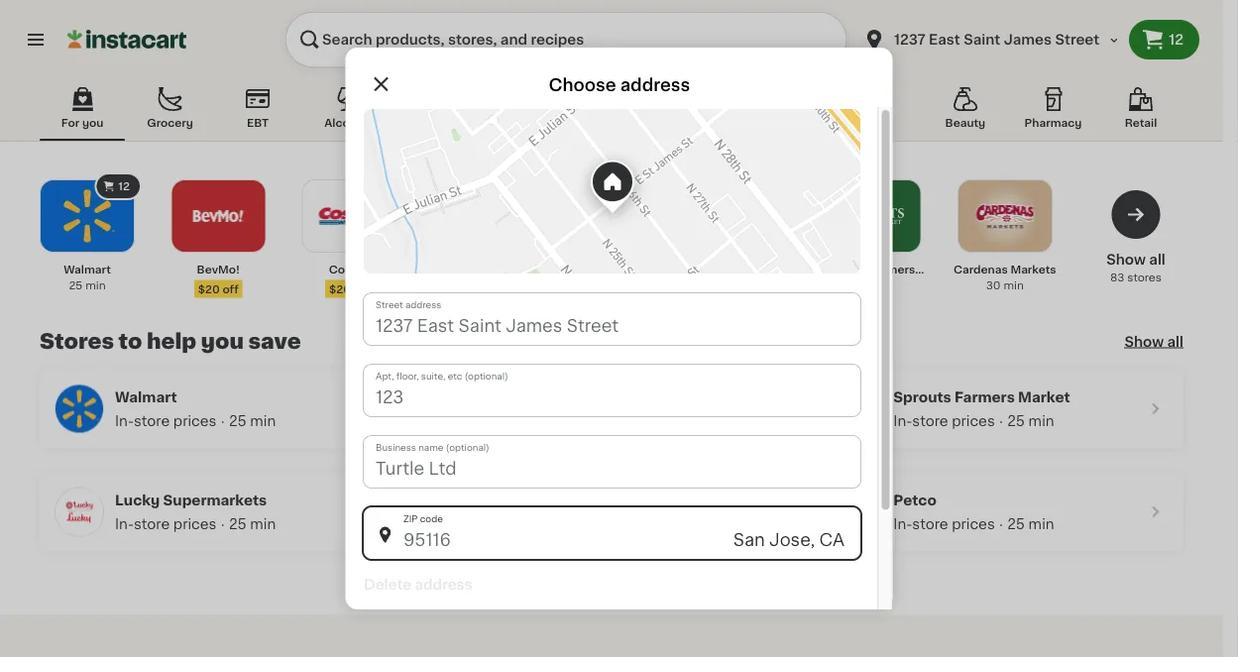 Task type: describe. For each thing, give the bounding box(es) containing it.
address for choose address
[[620, 77, 690, 94]]

show all button
[[1125, 332, 1184, 351]]

ebt
[[247, 117, 269, 128]]

7-eleven 20 min
[[587, 264, 636, 291]]

all for show all 83 stores
[[1149, 253, 1165, 267]]

map region
[[363, 109, 860, 274]]

25 for sprouts farmers market
[[1007, 414, 1025, 428]]

25 min for sprouts farmers market
[[1007, 414, 1054, 428]]

wholesale button
[[479, 83, 564, 141]]

lucky
[[115, 493, 160, 507]]

choose address
[[549, 77, 690, 94]]

stores
[[1127, 272, 1162, 283]]

12 inside button
[[1169, 33, 1184, 47]]

stores to help you save tab panel
[[30, 172, 1193, 552]]

25 for petco
[[1007, 517, 1025, 531]]

san jose, ca
[[733, 532, 844, 549]]

foodmaxx
[[451, 264, 510, 275]]

sprouts for sprouts farmers market 25 min
[[822, 264, 866, 275]]

pets
[[865, 117, 890, 128]]

alcohol button
[[303, 83, 388, 141]]

farmers for sprouts farmers market
[[955, 390, 1015, 404]]

20
[[593, 280, 607, 291]]

address for delete address
[[414, 578, 472, 592]]

3   text field from the top
[[363, 508, 860, 559]]

show all
[[1125, 335, 1184, 348]]

bevmo!
[[197, 264, 240, 275]]

convenience button
[[566, 83, 657, 141]]

markets
[[1010, 264, 1056, 275]]

foodmaxx 30 min
[[451, 264, 510, 291]]

30 inside foodmaxx 30 min
[[462, 280, 476, 291]]

gifts button
[[391, 83, 476, 141]]

25 for lucky supermarkets
[[229, 517, 247, 531]]

30 inside the safeway 30 min
[[724, 280, 739, 291]]

12 button
[[1129, 20, 1199, 59]]

to
[[119, 331, 142, 352]]

deals button
[[659, 83, 745, 141]]

in-store prices for sprouts farmers market
[[893, 414, 995, 428]]

gifts
[[420, 117, 447, 128]]

$20 for bevmo! $20 off
[[198, 284, 220, 294]]

pickup
[[770, 117, 809, 128]]

deals
[[686, 117, 718, 128]]

min inside sprouts farmers market 25 min
[[872, 280, 892, 291]]

83
[[1110, 272, 1125, 283]]

delete
[[363, 578, 411, 592]]

pickup button
[[747, 83, 832, 141]]

walmart for walmart 25 min
[[64, 264, 111, 275]]

ca
[[819, 532, 844, 549]]

shop categories tab list
[[40, 83, 1184, 141]]

25 for walmart
[[229, 414, 247, 428]]

costco $20 off
[[329, 264, 370, 294]]

sprouts farmers market
[[893, 390, 1070, 404]]

retail
[[1125, 117, 1157, 128]]

prices for walmart
[[173, 414, 217, 428]]

show for show all
[[1125, 335, 1164, 348]]

min inside walmart 25 min
[[85, 280, 106, 291]]

prices for petco
[[952, 517, 995, 531]]

you inside tab panel
[[201, 331, 244, 352]]

off for costco $20 off
[[354, 284, 370, 294]]

jose,
[[769, 532, 815, 549]]

market for sprouts farmers market
[[1018, 390, 1070, 404]]

show for show all 83 stores
[[1106, 253, 1146, 267]]

25 min for lucky supermarkets
[[229, 517, 276, 531]]

in-store prices for petco
[[893, 517, 995, 531]]

cardenas markets 30 min
[[954, 264, 1056, 291]]

farmers for sprouts farmers market 25 min
[[869, 264, 915, 275]]

in-store prices for walmart
[[115, 414, 217, 428]]



Task type: vqa. For each thing, say whether or not it's contained in the screenshot.


Task type: locate. For each thing, give the bounding box(es) containing it.
store for walmart
[[134, 414, 170, 428]]

0 vertical spatial all
[[1149, 253, 1165, 267]]

market inside sprouts farmers market 25 min
[[918, 264, 957, 275]]

30 down foodmaxx
[[462, 280, 476, 291]]

  text field
[[363, 293, 860, 345], [363, 365, 860, 416], [363, 508, 860, 559]]

store up lucky
[[134, 414, 170, 428]]

off down costco
[[354, 284, 370, 294]]

in-store prices
[[115, 414, 217, 428], [504, 414, 606, 428], [893, 414, 995, 428], [115, 517, 217, 531], [893, 517, 995, 531]]

1 vertical spatial walmart
[[115, 390, 177, 404]]

min
[[85, 280, 106, 291], [479, 280, 499, 291], [610, 280, 630, 291], [741, 280, 762, 291], [872, 280, 892, 291], [1004, 280, 1024, 291], [250, 414, 276, 428], [640, 414, 666, 428], [1029, 414, 1054, 428], [250, 517, 276, 531], [1029, 517, 1054, 531]]

0 vertical spatial   text field
[[363, 293, 860, 345]]

0 horizontal spatial market
[[918, 264, 957, 275]]

off down bevmo!
[[222, 284, 239, 294]]

wholesale
[[492, 117, 550, 128]]

choose
[[549, 77, 616, 94]]

market
[[918, 264, 957, 275], [1018, 390, 1070, 404]]

help
[[147, 331, 196, 352]]

1 horizontal spatial market
[[1018, 390, 1070, 404]]

2 off from the left
[[354, 284, 370, 294]]

1 vertical spatial you
[[201, 331, 244, 352]]

pharmacy button
[[1011, 83, 1096, 141]]

25 min for walmart
[[229, 414, 276, 428]]

min inside 7-eleven 20 min
[[610, 280, 630, 291]]

in- up petco
[[893, 414, 912, 428]]

stores
[[40, 331, 114, 352]]

1 horizontal spatial $20
[[329, 284, 351, 294]]

you
[[82, 117, 103, 128], [201, 331, 244, 352]]

store for sprouts farmers market
[[912, 414, 948, 428]]

sprouts inside sprouts farmers market 25 min
[[822, 264, 866, 275]]

address up convenience
[[620, 77, 690, 94]]

walmart for walmart
[[115, 390, 177, 404]]

safeway 30 min
[[719, 264, 767, 291]]

$20
[[198, 284, 220, 294], [329, 284, 351, 294]]

for you button
[[40, 83, 125, 141]]

off
[[222, 284, 239, 294], [354, 284, 370, 294]]

pets button
[[835, 83, 920, 141]]

1 horizontal spatial off
[[354, 284, 370, 294]]

0 horizontal spatial address
[[414, 578, 472, 592]]

0 vertical spatial sprouts
[[822, 264, 866, 275]]

2   text field from the top
[[363, 365, 860, 416]]

address right delete at bottom left
[[414, 578, 472, 592]]

  text field down the 20 on the top
[[363, 293, 860, 345]]

$20 inside costco $20 off
[[329, 284, 351, 294]]

0 vertical spatial show
[[1106, 253, 1146, 267]]

7-
[[587, 264, 598, 275]]

25 min for petco
[[1007, 517, 1054, 531]]

walmart up stores
[[64, 264, 111, 275]]

walmart down to
[[115, 390, 177, 404]]

show down the stores
[[1125, 335, 1164, 348]]

0 horizontal spatial farmers
[[869, 264, 915, 275]]

petco
[[893, 493, 937, 507]]

0 horizontal spatial $20
[[198, 284, 220, 294]]

costco
[[329, 264, 370, 275]]

1 vertical spatial 12
[[118, 181, 130, 192]]

all inside popup button
[[1167, 335, 1184, 348]]

  text field up   text box
[[363, 365, 860, 416]]

in-
[[115, 414, 134, 428], [504, 414, 523, 428], [893, 414, 912, 428], [115, 517, 134, 531], [893, 517, 912, 531]]

in- for lucky supermarkets
[[115, 517, 134, 531]]

1   text field from the top
[[363, 293, 860, 345]]

0 vertical spatial market
[[918, 264, 957, 275]]

eleven
[[598, 264, 636, 275]]

all inside show all 83 stores
[[1149, 253, 1165, 267]]

in- down petco
[[893, 517, 912, 531]]

0 horizontal spatial you
[[82, 117, 103, 128]]

in-store prices for lucky supermarkets
[[115, 517, 217, 531]]

0 horizontal spatial off
[[222, 284, 239, 294]]

show
[[1106, 253, 1146, 267], [1125, 335, 1164, 348]]

in- up walgreens
[[504, 414, 523, 428]]

in- for petco
[[893, 517, 912, 531]]

store down sprouts farmers market
[[912, 414, 948, 428]]

store for lucky supermarkets
[[134, 517, 170, 531]]

30
[[462, 280, 476, 291], [724, 280, 739, 291], [986, 280, 1001, 291], [618, 414, 637, 428]]

instacart image
[[67, 28, 186, 52]]

in-store prices up   text box
[[504, 414, 606, 428]]

beauty button
[[923, 83, 1008, 141]]

store down lucky
[[134, 517, 170, 531]]

0 horizontal spatial 12
[[118, 181, 130, 192]]

in-store prices down sprouts farmers market
[[893, 414, 995, 428]]

1 horizontal spatial walmart
[[115, 390, 177, 404]]

1 horizontal spatial all
[[1167, 335, 1184, 348]]

1 $20 from the left
[[198, 284, 220, 294]]

1 vertical spatial market
[[1018, 390, 1070, 404]]

convenience
[[574, 117, 649, 128]]

1 horizontal spatial sprouts
[[893, 390, 951, 404]]

  text field
[[363, 436, 860, 488]]

min inside foodmaxx 30 min
[[479, 280, 499, 291]]

1 vertical spatial address
[[414, 578, 472, 592]]

all
[[1149, 253, 1165, 267], [1167, 335, 1184, 348]]

25 inside sprouts farmers market 25 min
[[855, 280, 869, 291]]

$20 down bevmo!
[[198, 284, 220, 294]]

you right for at the left of the page
[[82, 117, 103, 128]]

$20 for costco $20 off
[[329, 284, 351, 294]]

off inside costco $20 off
[[354, 284, 370, 294]]

prices
[[173, 414, 217, 428], [563, 414, 606, 428], [952, 414, 995, 428], [173, 517, 217, 531], [952, 517, 995, 531]]

choose address dialog
[[345, 48, 893, 657]]

0 vertical spatial walmart
[[64, 264, 111, 275]]

25 min
[[229, 414, 276, 428], [1007, 414, 1054, 428], [229, 517, 276, 531], [1007, 517, 1054, 531]]

1 vertical spatial sprouts
[[893, 390, 951, 404]]

1 horizontal spatial you
[[201, 331, 244, 352]]

0 horizontal spatial all
[[1149, 253, 1165, 267]]

walgreens link
[[429, 472, 794, 552]]

off for bevmo! $20 off
[[222, 284, 239, 294]]

beauty
[[945, 117, 986, 128]]

prices for lucky supermarkets
[[173, 517, 217, 531]]

0 vertical spatial address
[[620, 77, 690, 94]]

grocery
[[147, 117, 193, 128]]

25
[[69, 280, 83, 291], [855, 280, 869, 291], [229, 414, 247, 428], [1007, 414, 1025, 428], [229, 517, 247, 531], [1007, 517, 1025, 531]]

walgreens
[[504, 493, 582, 507]]

delete address
[[363, 578, 472, 592]]

in-store prices down stores to help you save in the left of the page
[[115, 414, 217, 428]]

25 inside walmart 25 min
[[69, 280, 83, 291]]

in- for walmart
[[115, 414, 134, 428]]

retail button
[[1098, 83, 1184, 141]]

safeway
[[719, 264, 767, 275]]

address
[[620, 77, 690, 94], [414, 578, 472, 592]]

0 horizontal spatial walmart
[[64, 264, 111, 275]]

1 vertical spatial   text field
[[363, 365, 860, 416]]

show inside show all 83 stores
[[1106, 253, 1146, 267]]

address inside button
[[414, 578, 472, 592]]

min inside cardenas markets 30 min
[[1004, 280, 1024, 291]]

for you
[[61, 117, 103, 128]]

sprouts farmers market 25 min
[[822, 264, 957, 291]]

walmart
[[64, 264, 111, 275], [115, 390, 177, 404]]

walmart 25 min
[[64, 264, 111, 291]]

show inside show all popup button
[[1125, 335, 1164, 348]]

sprouts for sprouts farmers market
[[893, 390, 951, 404]]

san
[[733, 532, 764, 549]]

show all 83 stores
[[1106, 253, 1165, 283]]

in- for sprouts farmers market
[[893, 414, 912, 428]]

prices for sprouts farmers market
[[952, 414, 995, 428]]

30 up   text box
[[618, 414, 637, 428]]

in- down to
[[115, 414, 134, 428]]

market for sprouts farmers market 25 min
[[918, 264, 957, 275]]

farmers inside sprouts farmers market 25 min
[[869, 264, 915, 275]]

12 inside stores to help you save tab panel
[[118, 181, 130, 192]]

store for petco
[[912, 517, 948, 531]]

store down petco
[[912, 517, 948, 531]]

save
[[248, 331, 301, 352]]

$20 inside "bevmo! $20 off"
[[198, 284, 220, 294]]

alcohol
[[324, 117, 367, 128]]

show up 83
[[1106, 253, 1146, 267]]

off inside "bevmo! $20 off"
[[222, 284, 239, 294]]

2 $20 from the left
[[329, 284, 351, 294]]

delete address button
[[363, 575, 472, 595]]

$20 down costco
[[329, 284, 351, 294]]

supermarkets
[[163, 493, 267, 507]]

1 vertical spatial farmers
[[955, 390, 1015, 404]]

all for show all
[[1167, 335, 1184, 348]]

you right help
[[201, 331, 244, 352]]

farmers
[[869, 264, 915, 275], [955, 390, 1015, 404]]

store up walgreens
[[523, 414, 559, 428]]

store
[[134, 414, 170, 428], [523, 414, 559, 428], [912, 414, 948, 428], [134, 517, 170, 531], [912, 517, 948, 531]]

1 horizontal spatial farmers
[[955, 390, 1015, 404]]

form element
[[363, 345, 860, 657]]

2 vertical spatial   text field
[[363, 508, 860, 559]]

in-store prices down petco
[[893, 517, 995, 531]]

0 vertical spatial you
[[82, 117, 103, 128]]

min inside the safeway 30 min
[[741, 280, 762, 291]]

sprouts
[[822, 264, 866, 275], [893, 390, 951, 404]]

  text field down   text box
[[363, 508, 860, 559]]

0 horizontal spatial sprouts
[[822, 264, 866, 275]]

1 horizontal spatial 12
[[1169, 33, 1184, 47]]

for
[[61, 117, 80, 128]]

in-store prices down lucky supermarkets
[[115, 517, 217, 531]]

pharmacy
[[1025, 117, 1082, 128]]

30 inside cardenas markets 30 min
[[986, 280, 1001, 291]]

12
[[1169, 33, 1184, 47], [118, 181, 130, 192]]

12 up retail button
[[1169, 33, 1184, 47]]

30 down cardenas
[[986, 280, 1001, 291]]

stores to help you save
[[40, 331, 301, 352]]

in- down lucky
[[115, 517, 134, 531]]

1 vertical spatial all
[[1167, 335, 1184, 348]]

12 down for you button
[[118, 181, 130, 192]]

bevmo! $20 off
[[197, 264, 240, 294]]

0 vertical spatial farmers
[[869, 264, 915, 275]]

30 down safeway
[[724, 280, 739, 291]]

you inside button
[[82, 117, 103, 128]]

lucky supermarkets
[[115, 493, 267, 507]]

1 vertical spatial show
[[1125, 335, 1164, 348]]

30 min
[[618, 414, 666, 428]]

1 off from the left
[[222, 284, 239, 294]]

1 horizontal spatial address
[[620, 77, 690, 94]]

cardenas
[[954, 264, 1008, 275]]

0 vertical spatial 12
[[1169, 33, 1184, 47]]

ebt button
[[215, 83, 300, 141]]

grocery button
[[127, 83, 213, 141]]



